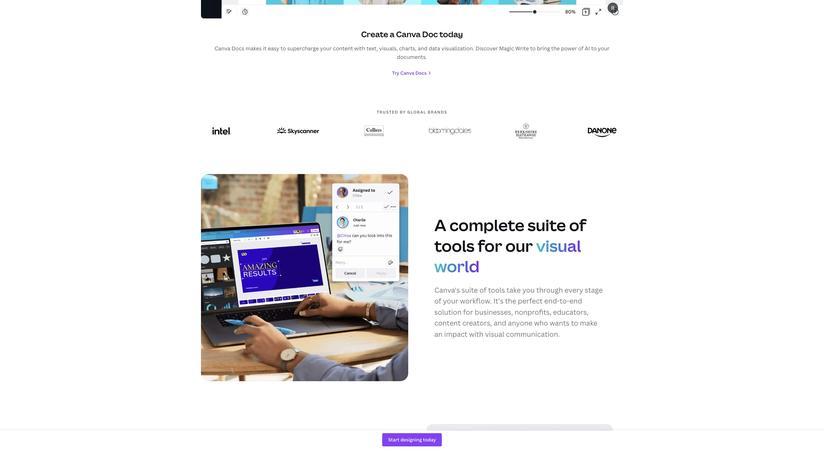 Task type: describe. For each thing, give the bounding box(es) containing it.
discover
[[476, 45, 498, 52]]

easy
[[268, 45, 280, 52]]

a
[[435, 215, 447, 236]]

wants
[[550, 319, 570, 328]]

our
[[506, 235, 533, 256]]

trusted by global brands
[[377, 109, 448, 115]]

charts,
[[399, 45, 417, 52]]

berkshire hathaway image
[[516, 123, 538, 139]]

2 vertical spatial canva
[[401, 70, 415, 76]]

documents.
[[397, 53, 428, 61]]

through
[[537, 285, 564, 295]]

try
[[393, 70, 400, 76]]

try canva docs link
[[393, 69, 432, 77]]

with inside 'canva docs makes it easy to supercharge your content with text, visuals, charts, and data visualization. discover magic write to bring the power of ai to your documents.'
[[355, 45, 366, 52]]

by
[[400, 109, 406, 115]]

visual world
[[435, 235, 582, 277]]

end
[[570, 296, 583, 306]]

suite inside canva's suite of tools take you through every stage of your workflow. it's the perfect end-to-end solution for businesses, nonprofits, educators, content creators, and anyone who wants to make an impact with visual communication.
[[462, 285, 478, 295]]

workflow.
[[460, 296, 492, 306]]

take
[[507, 285, 521, 295]]

2 horizontal spatial your
[[599, 45, 610, 52]]

of inside 'canva docs makes it easy to supercharge your content with text, visuals, charts, and data visualization. discover magic write to bring the power of ai to your documents.'
[[579, 45, 584, 52]]

today
[[440, 29, 463, 40]]

anyone
[[509, 319, 533, 328]]

canva docs makes it easy to supercharge your content with text, visuals, charts, and data visualization. discover magic write to bring the power of ai to your documents.
[[215, 45, 610, 61]]

nonprofits,
[[515, 308, 552, 317]]

create
[[361, 29, 389, 40]]

suite inside a complete suite of tools for our
[[528, 215, 567, 236]]

and inside canva's suite of tools take you through every stage of your workflow. it's the perfect end-to-end solution for businesses, nonprofits, educators, content creators, and anyone who wants to make an impact with visual communication.
[[494, 319, 507, 328]]

to-
[[560, 296, 570, 306]]

ai
[[585, 45, 591, 52]]

who
[[535, 319, 549, 328]]

an
[[435, 330, 443, 339]]

write
[[516, 45, 529, 52]]

you
[[523, 285, 535, 295]]

visuals,
[[380, 45, 398, 52]]

for inside a complete suite of tools for our
[[478, 235, 503, 256]]

makes
[[246, 45, 262, 52]]

magic
[[500, 45, 515, 52]]

the inside 'canva docs makes it easy to supercharge your content with text, visuals, charts, and data visualization. discover magic write to bring the power of ai to your documents.'
[[552, 45, 560, 52]]

text,
[[367, 45, 378, 52]]

trusted
[[377, 109, 399, 115]]

create a canva doc today
[[361, 29, 463, 40]]

0 horizontal spatial your
[[320, 45, 332, 52]]

it
[[263, 45, 267, 52]]

communication.
[[507, 330, 560, 339]]

make
[[581, 319, 598, 328]]

the inside canva's suite of tools take you through every stage of your workflow. it's the perfect end-to-end solution for businesses, nonprofits, educators, content creators, and anyone who wants to make an impact with visual communication.
[[506, 296, 517, 306]]

for inside canva's suite of tools take you through every stage of your workflow. it's the perfect end-to-end solution for businesses, nonprofits, educators, content creators, and anyone who wants to make an impact with visual communication.
[[464, 308, 474, 317]]



Task type: locate. For each thing, give the bounding box(es) containing it.
content down solution at the right bottom of the page
[[435, 319, 461, 328]]

with
[[355, 45, 366, 52], [470, 330, 484, 339]]

1 vertical spatial suite
[[462, 285, 478, 295]]

every
[[565, 285, 584, 295]]

to
[[281, 45, 286, 52], [531, 45, 536, 52], [592, 45, 597, 52], [572, 319, 579, 328]]

doc
[[423, 29, 438, 40]]

1 vertical spatial content
[[435, 319, 461, 328]]

1 vertical spatial with
[[470, 330, 484, 339]]

0 horizontal spatial for
[[464, 308, 474, 317]]

of inside a complete suite of tools for our
[[570, 215, 587, 236]]

1 horizontal spatial and
[[494, 319, 507, 328]]

1 vertical spatial and
[[494, 319, 507, 328]]

bring
[[537, 45, 551, 52]]

with left text,
[[355, 45, 366, 52]]

creators,
[[463, 319, 493, 328]]

your right supercharge
[[320, 45, 332, 52]]

0 horizontal spatial visual
[[486, 330, 505, 339]]

0 horizontal spatial with
[[355, 45, 366, 52]]

1 vertical spatial docs
[[416, 70, 427, 76]]

1 horizontal spatial docs
[[416, 70, 427, 76]]

canva up charts,
[[397, 29, 421, 40]]

canva left makes
[[215, 45, 231, 52]]

0 horizontal spatial the
[[506, 296, 517, 306]]

and inside 'canva docs makes it easy to supercharge your content with text, visuals, charts, and data visualization. discover magic write to bring the power of ai to your documents.'
[[418, 45, 428, 52]]

a
[[390, 29, 395, 40]]

docs inside 'canva docs makes it easy to supercharge your content with text, visuals, charts, and data visualization. discover magic write to bring the power of ai to your documents.'
[[232, 45, 245, 52]]

danone image
[[588, 125, 617, 137]]

the right bring
[[552, 45, 560, 52]]

0 vertical spatial with
[[355, 45, 366, 52]]

end-
[[545, 296, 560, 306]]

bloomingdale's image
[[429, 128, 472, 134]]

and
[[418, 45, 428, 52], [494, 319, 507, 328]]

1 horizontal spatial tools
[[489, 285, 506, 295]]

visualization.
[[442, 45, 475, 52]]

educators,
[[554, 308, 589, 317]]

to left bring
[[531, 45, 536, 52]]

content
[[333, 45, 353, 52], [435, 319, 461, 328]]

skyscanner image
[[277, 128, 319, 135]]

1 vertical spatial visual
[[486, 330, 505, 339]]

0 vertical spatial content
[[333, 45, 353, 52]]

0 vertical spatial visual
[[537, 235, 582, 256]]

supercharge
[[288, 45, 319, 52]]

a complete suite of tools for our
[[435, 215, 587, 256]]

docs left makes
[[232, 45, 245, 52]]

canva right try
[[401, 70, 415, 76]]

1 vertical spatial the
[[506, 296, 517, 306]]

0 vertical spatial the
[[552, 45, 560, 52]]

the
[[552, 45, 560, 52], [506, 296, 517, 306]]

canva
[[397, 29, 421, 40], [215, 45, 231, 52], [401, 70, 415, 76]]

1 vertical spatial for
[[464, 308, 474, 317]]

1 vertical spatial canva
[[215, 45, 231, 52]]

docs down the documents. on the top
[[416, 70, 427, 76]]

to right ai
[[592, 45, 597, 52]]

solution
[[435, 308, 462, 317]]

for down workflow.
[[464, 308, 474, 317]]

and down businesses,
[[494, 319, 507, 328]]

canva's
[[435, 285, 460, 295]]

to right easy
[[281, 45, 286, 52]]

0 vertical spatial for
[[478, 235, 503, 256]]

of
[[579, 45, 584, 52], [570, 215, 587, 236], [480, 285, 487, 295], [435, 296, 442, 306]]

visual inside visual world
[[537, 235, 582, 256]]

your up solution at the right bottom of the page
[[444, 296, 459, 306]]

power
[[562, 45, 578, 52]]

with down creators,
[[470, 330, 484, 339]]

stage
[[585, 285, 603, 295]]

0 vertical spatial and
[[418, 45, 428, 52]]

1 vertical spatial tools
[[489, 285, 506, 295]]

the down take
[[506, 296, 517, 306]]

canva's suite of tools take you through every stage of your workflow. it's the perfect end-to-end solution for businesses, nonprofits, educators, content creators, and anyone who wants to make an impact with visual communication.
[[435, 285, 603, 339]]

1 horizontal spatial for
[[478, 235, 503, 256]]

0 vertical spatial docs
[[232, 45, 245, 52]]

complete
[[450, 215, 525, 236]]

your
[[320, 45, 332, 52], [599, 45, 610, 52], [444, 296, 459, 306]]

0 horizontal spatial docs
[[232, 45, 245, 52]]

canva inside 'canva docs makes it easy to supercharge your content with text, visuals, charts, and data visualization. discover magic write to bring the power of ai to your documents.'
[[215, 45, 231, 52]]

to down "educators," at right bottom
[[572, 319, 579, 328]]

1 horizontal spatial the
[[552, 45, 560, 52]]

your right ai
[[599, 45, 610, 52]]

1 horizontal spatial content
[[435, 319, 461, 328]]

and left the data
[[418, 45, 428, 52]]

try canva docs
[[393, 70, 427, 76]]

0 vertical spatial suite
[[528, 215, 567, 236]]

for
[[478, 235, 503, 256], [464, 308, 474, 317]]

1 horizontal spatial your
[[444, 296, 459, 306]]

colliers international image
[[365, 122, 384, 141]]

visual inside canva's suite of tools take you through every stage of your workflow. it's the perfect end-to-end solution for businesses, nonprofits, educators, content creators, and anyone who wants to make an impact with visual communication.
[[486, 330, 505, 339]]

intel image
[[213, 127, 231, 135]]

0 horizontal spatial and
[[418, 45, 428, 52]]

0 vertical spatial tools
[[435, 235, 475, 256]]

for left the our
[[478, 235, 503, 256]]

1 horizontal spatial visual
[[537, 235, 582, 256]]

suite
[[528, 215, 567, 236], [462, 285, 478, 295]]

tools
[[435, 235, 475, 256], [489, 285, 506, 295]]

it's
[[494, 296, 504, 306]]

content inside 'canva docs makes it easy to supercharge your content with text, visuals, charts, and data visualization. discover magic write to bring the power of ai to your documents.'
[[333, 45, 353, 52]]

impact
[[445, 330, 468, 339]]

0 horizontal spatial tools
[[435, 235, 475, 256]]

data
[[429, 45, 441, 52]]

0 horizontal spatial suite
[[462, 285, 478, 295]]

content left text,
[[333, 45, 353, 52]]

tools inside canva's suite of tools take you through every stage of your workflow. it's the perfect end-to-end solution for businesses, nonprofits, educators, content creators, and anyone who wants to make an impact with visual communication.
[[489, 285, 506, 295]]

tools inside a complete suite of tools for our
[[435, 235, 475, 256]]

your inside canva's suite of tools take you through every stage of your workflow. it's the perfect end-to-end solution for businesses, nonprofits, educators, content creators, and anyone who wants to make an impact with visual communication.
[[444, 296, 459, 306]]

to inside canva's suite of tools take you through every stage of your workflow. it's the perfect end-to-end solution for businesses, nonprofits, educators, content creators, and anyone who wants to make an impact with visual communication.
[[572, 319, 579, 328]]

perfect
[[518, 296, 543, 306]]

world
[[435, 256, 480, 277]]

visual
[[537, 235, 582, 256], [486, 330, 505, 339]]

global
[[408, 109, 427, 115]]

docs
[[232, 45, 245, 52], [416, 70, 427, 76]]

brands
[[428, 109, 448, 115]]

businesses,
[[475, 308, 514, 317]]

with inside canva's suite of tools take you through every stage of your workflow. it's the perfect end-to-end solution for businesses, nonprofits, educators, content creators, and anyone who wants to make an impact with visual communication.
[[470, 330, 484, 339]]

0 vertical spatial canva
[[397, 29, 421, 40]]

1 horizontal spatial with
[[470, 330, 484, 339]]

1 horizontal spatial suite
[[528, 215, 567, 236]]

0 horizontal spatial content
[[333, 45, 353, 52]]

content inside canva's suite of tools take you through every stage of your workflow. it's the perfect end-to-end solution for businesses, nonprofits, educators, content creators, and anyone who wants to make an impact with visual communication.
[[435, 319, 461, 328]]



Task type: vqa. For each thing, say whether or not it's contained in the screenshot.
the manually.
no



